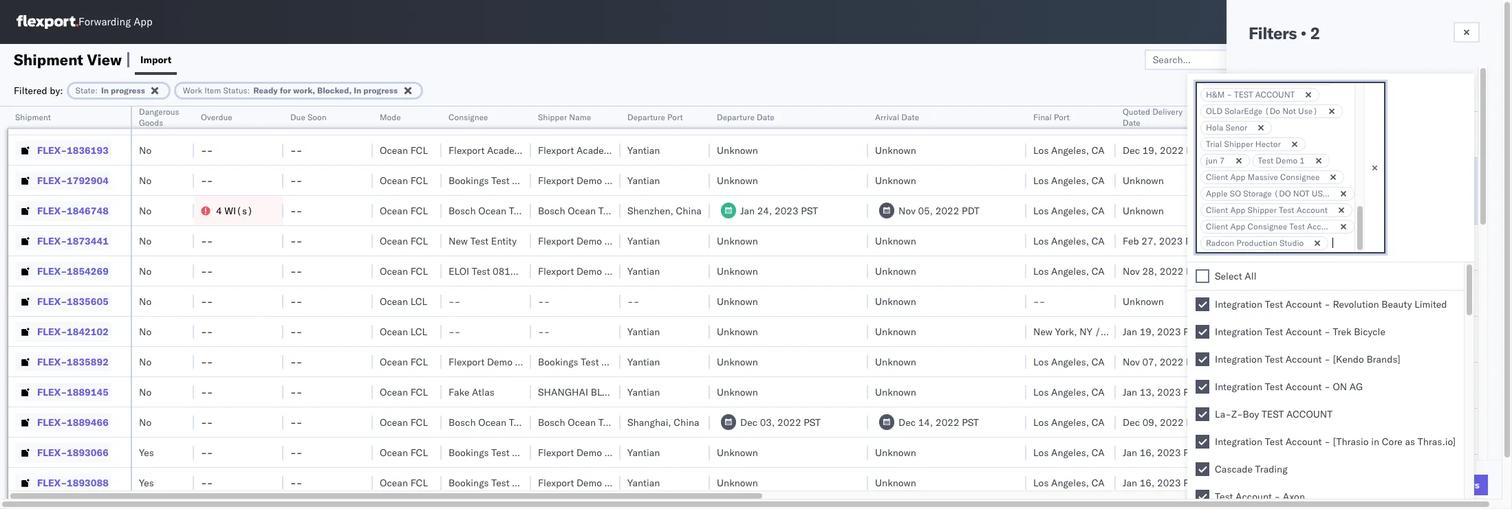 Task type: describe. For each thing, give the bounding box(es) containing it.
jaehyung choi for flex-1795440
[[1412, 114, 1475, 126]]

account down use)
[[1297, 205, 1328, 215]]

yantian for flex-1835892
[[627, 356, 660, 368]]

new for new york, ny / newark, nj
[[1033, 326, 1053, 338]]

shenzhen, china
[[627, 205, 702, 217]]

date inside departure date button
[[757, 112, 774, 122]]

inc.
[[557, 144, 573, 157]]

co.,
[[643, 386, 662, 399]]

destination for unknown
[[1322, 205, 1373, 217]]

flex-1835892 button
[[15, 353, 111, 372]]

los for flex-1854269
[[1033, 265, 1049, 278]]

bosch up the "new test entity"
[[449, 205, 476, 217]]

export customs
[[1322, 295, 1390, 308]]

pst for flex-1842102
[[1183, 326, 1200, 338]]

2023 for flex-1873441
[[1159, 235, 1183, 247]]

no for flex-1846748
[[139, 205, 151, 217]]

ag
[[1350, 381, 1363, 393]]

flex- for 1873441
[[37, 235, 67, 247]]

bicycle
[[1354, 326, 1385, 338]]

flex-1836193 button
[[15, 141, 111, 160]]

delivery for feb 27, 2023 pst
[[1375, 235, 1409, 247]]

state for state : in progress
[[75, 85, 95, 95]]

z-
[[1231, 409, 1243, 421]]

dec 03, 2022 pst
[[740, 417, 821, 429]]

yantian for flex-1893088
[[627, 477, 660, 489]]

forwarding
[[78, 15, 131, 29]]

ocean lcl for yantian
[[380, 326, 427, 338]]

flex-1846748
[[37, 205, 109, 217]]

feb
[[1123, 235, 1139, 247]]

thras.io]
[[1418, 436, 1456, 449]]

los for flex-1893066
[[1033, 447, 1049, 459]]

los for flex-1836193
[[1033, 144, 1049, 157]]

jaehyung for 1893088
[[1412, 477, 1452, 489]]

1 vertical spatial mode
[[1249, 129, 1274, 141]]

bosch ocean test up the "new test entity"
[[449, 205, 527, 217]]

angeles, for flex-1846748
[[1051, 205, 1089, 217]]

resize handle column header for consignee
[[515, 107, 531, 510]]

2023 for flex-1889145
[[1157, 386, 1181, 399]]

1 progress from the left
[[111, 85, 145, 95]]

beauty
[[1382, 299, 1412, 311]]

all
[[1245, 270, 1256, 283]]

container numbers
[[1233, 107, 1270, 128]]

integration for integration test account - revolution beauty limited
[[1215, 299, 1262, 311]]

flex-1854269 button
[[15, 262, 111, 281]]

ca for flex-1893088
[[1092, 477, 1105, 489]]

2022 for 09,
[[1160, 417, 1184, 429]]

resize handle column header for departure date
[[852, 107, 868, 510]]

081801
[[493, 265, 528, 278]]

Search Shipments (/) text field
[[1249, 12, 1381, 32]]

19, for 2023
[[1140, 326, 1155, 338]]

angeles, for flex-1893066
[[1051, 447, 1089, 459]]

los for flex-1889145
[[1033, 386, 1049, 399]]

jun
[[1206, 155, 1218, 166]]

work
[[183, 85, 202, 95]]

2 in from the left
[[354, 85, 361, 95]]

integration test account - [thrasio in core as thras.io]
[[1215, 436, 1456, 449]]

4 resize handle column header from the left
[[356, 107, 373, 510]]

flex-1835605 button
[[15, 292, 111, 311]]

fcl for flex-1836193
[[410, 144, 428, 157]]

angeles, for flex-1889145
[[1051, 386, 1089, 399]]

bosch down fake
[[449, 417, 476, 429]]

1893066
[[67, 447, 109, 459]]

hlxu6269489,
[[1306, 204, 1376, 217]]

ocean fcl for flex-1889145
[[380, 386, 428, 399]]

angeles, for flex-1873441
[[1051, 235, 1089, 247]]

trial
[[1206, 139, 1222, 149]]

account up integration test account - [kendo brands]
[[1286, 326, 1322, 338]]

integration for integration test account - [kendo brands]
[[1215, 354, 1262, 366]]

client name
[[1249, 175, 1306, 187]]

flex-1835892
[[37, 356, 109, 368]]

2023 for flex-1893066
[[1157, 447, 1181, 459]]

ca for flex-1854269
[[1092, 265, 1105, 278]]

axon
[[1283, 491, 1305, 504]]

flex- for 1795440
[[37, 114, 67, 126]]

consignee inside button
[[449, 112, 488, 122]]

fcl for flex-1893066
[[410, 447, 428, 459]]

cancel
[[1250, 479, 1282, 492]]

ca for flex-1873441
[[1092, 235, 1105, 247]]

eloi
[[449, 265, 469, 278]]

account down 'cascade trading'
[[1236, 491, 1272, 504]]

jan for flex-1893088
[[1123, 477, 1137, 489]]

0 vertical spatial test
[[1234, 89, 1253, 100]]

omkar savant
[[1412, 205, 1473, 217]]

flex-1795440
[[37, 114, 109, 126]]

state : in progress
[[75, 85, 145, 95]]

flexport academy (us) inc.
[[449, 144, 573, 157]]

pst for flex-1836193
[[1186, 144, 1203, 157]]

16, for flex-1893088
[[1140, 477, 1155, 489]]

24,
[[757, 205, 772, 217]]

2 progress from the left
[[363, 85, 398, 95]]

massive
[[1248, 172, 1278, 182]]

item
[[204, 85, 221, 95]]

(do
[[1274, 188, 1291, 199]]

port for final port button
[[1054, 112, 1070, 122]]

yantian for flex-1842102
[[627, 326, 660, 338]]

flexport academy (sz) ltd.
[[538, 144, 662, 157]]

21,
[[1141, 114, 1156, 126]]

flex-1854269
[[37, 265, 109, 278]]

container numbers button
[[1226, 104, 1302, 129]]

name up not
[[1279, 175, 1306, 187]]

flex-1842102
[[37, 326, 109, 338]]

account down integration test account - trek bicycle
[[1286, 354, 1322, 366]]

trial shipper hector
[[1206, 139, 1281, 149]]

flex- for 1836193
[[37, 144, 67, 157]]

account inside list box
[[1286, 409, 1333, 421]]

jan for flex-1842102
[[1123, 326, 1137, 338]]

by:
[[50, 84, 63, 97]]

for
[[280, 85, 291, 95]]

la-
[[1215, 409, 1231, 421]]

fcl for flex-1873441
[[410, 235, 428, 247]]

lhuu7894563, uetu5238478
[[1233, 416, 1373, 429]]

flex-1889145 button
[[15, 383, 111, 402]]

app for client app consignee test account
[[1230, 222, 1245, 232]]

los angeles, ca for 1889145
[[1033, 386, 1105, 399]]

client app massive consignee
[[1206, 172, 1320, 182]]

no for flex-1835605
[[139, 295, 151, 308]]

1795440
[[67, 114, 109, 126]]

[thrasio
[[1333, 436, 1369, 449]]

jaehyung for 1893066
[[1412, 447, 1452, 459]]

client for client app consignee test account
[[1206, 222, 1228, 232]]

arrival date
[[875, 112, 919, 122]]

nov 07, 2022 pst
[[1123, 356, 1203, 368]]

ready
[[253, 85, 278, 95]]

client for client app shipper test account
[[1206, 205, 1228, 215]]

2022 for 28,
[[1160, 265, 1184, 278]]

(sz)
[[619, 144, 642, 157]]

flexport demo shipper co. for 1873441
[[538, 235, 654, 247]]

no for flex-1889466
[[139, 417, 151, 429]]

hola senor
[[1206, 122, 1247, 133]]

ocean for 1873441
[[380, 235, 408, 247]]

atlas
[[472, 386, 494, 399]]

los for flex-1835892
[[1033, 356, 1049, 368]]

[kendo
[[1333, 354, 1364, 366]]

os button
[[1464, 6, 1496, 38]]

los angeles, ca for 1854269
[[1033, 265, 1105, 278]]

shipment button
[[8, 109, 117, 123]]

shanghai, china for --
[[627, 114, 699, 126]]

jaehyung choi for flex-1893066
[[1412, 447, 1475, 459]]

on
[[1333, 381, 1347, 393]]

flex-1792904
[[37, 174, 109, 187]]

pst for flex-1893088
[[1183, 477, 1200, 489]]

fcl for flex-1854269
[[410, 265, 428, 278]]

os
[[1473, 17, 1486, 27]]

resize handle column header for container numbers
[[1299, 107, 1315, 510]]

flex-1846748 button
[[15, 201, 111, 220]]

departure date inside button
[[717, 112, 774, 122]]

vessel
[[1249, 334, 1278, 346]]

shipment for shipment
[[15, 112, 51, 122]]

hector
[[1255, 139, 1281, 149]]

dangerous
[[139, 107, 179, 117]]

ca for flex-1792904
[[1092, 174, 1105, 187]]

7
[[1220, 155, 1225, 166]]

flex-1893088 button
[[15, 474, 111, 493]]

1889145
[[67, 386, 109, 399]]

1 horizontal spatial departure port
[[1249, 380, 1318, 392]]

savant
[[1443, 205, 1473, 217]]

37
[[1264, 199, 1276, 212]]

fake atlas
[[449, 386, 494, 399]]

1 in from the left
[[101, 85, 109, 95]]

flex-1792904 button
[[15, 171, 111, 190]]

forwarding app link
[[17, 15, 152, 29]]

bookings test consignee for flex-1893088
[[449, 477, 558, 489]]

so
[[1230, 188, 1241, 199]]

shanghai, for bosch ocean test
[[627, 417, 671, 429]]

16, for flex-1893066
[[1140, 447, 1155, 459]]

jan 16, 2023 pst for flex-1893088
[[1123, 477, 1200, 489]]

1835892
[[67, 356, 109, 368]]

list box containing select all
[[1187, 263, 1464, 510]]

dec for dec 09, 2022 pst
[[1123, 417, 1140, 429]]

customs
[[1353, 295, 1390, 308]]

yantian for flex-1792904
[[627, 174, 660, 187]]

due soon
[[290, 112, 327, 122]]

old solaredge (do not use)
[[1206, 106, 1318, 116]]

delivery
[[1152, 107, 1183, 117]]

destination for dec 09, 2022 pst
[[1322, 417, 1373, 429]]

co. for 1893088
[[641, 477, 654, 489]]

bosch ocean test down inc.
[[538, 205, 617, 217]]

core
[[1382, 436, 1403, 449]]

apple so storage (do not use)
[[1206, 188, 1333, 199]]

destination delivery for jan 16, 2023 pst
[[1322, 447, 1409, 459]]

york,
[[1055, 326, 1077, 338]]

name up integration test account - trek bicycle
[[1299, 288, 1326, 300]]

2023 for flex-1893088
[[1157, 477, 1181, 489]]

pst for flex-1893066
[[1183, 447, 1200, 459]]

angeles, for flex-1792904
[[1051, 174, 1089, 187]]

academy for (sz)
[[576, 144, 617, 157]]



Task type: locate. For each thing, give the bounding box(es) containing it.
2022 for 14,
[[936, 417, 959, 429]]

11 no from the top
[[139, 417, 151, 429]]

6 fcl from the top
[[410, 265, 428, 278]]

6 angeles, from the top
[[1051, 265, 1089, 278]]

2 destination from the top
[[1322, 205, 1373, 217]]

radcon
[[1206, 238, 1234, 248]]

2 shanghai, from the top
[[627, 417, 671, 429]]

destination delivery down '37' button
[[1322, 235, 1409, 247]]

dangerous goods
[[139, 107, 179, 128]]

15 resize handle column header from the left
[[1478, 107, 1494, 510]]

0 horizontal spatial :
[[95, 85, 98, 95]]

2 delivery from the top
[[1375, 205, 1409, 217]]

0 horizontal spatial port
[[667, 112, 683, 122]]

8 ca from the top
[[1092, 386, 1105, 399]]

destination delivery for oct 21, 2022 pdt
[[1322, 114, 1409, 126]]

0 horizontal spatial progress
[[111, 85, 145, 95]]

3 fcl from the top
[[410, 174, 428, 187]]

academy for (us)
[[487, 144, 527, 157]]

0 vertical spatial ocean lcl
[[380, 295, 427, 308]]

shipper name up inc.
[[538, 112, 591, 122]]

flex- down flex-1854269 button
[[37, 295, 67, 308]]

7 ocean fcl from the top
[[380, 356, 428, 368]]

10 ca from the top
[[1092, 447, 1105, 459]]

departure port inside button
[[627, 112, 683, 122]]

flex-1893088
[[37, 477, 109, 489]]

nov for nov 28, 2022 pst
[[1123, 265, 1140, 278]]

flex- down flex-1889145 button on the bottom left
[[37, 417, 67, 429]]

client down apple at the top
[[1206, 205, 1228, 215]]

0 vertical spatial pdt
[[1185, 114, 1202, 126]]

destination delivery up in
[[1322, 417, 1409, 429]]

shanghai, up 'ltd.'
[[627, 114, 671, 126]]

no for flex-1873441
[[139, 235, 151, 247]]

2 ocean lcl from the top
[[380, 326, 427, 338]]

10 flex- from the top
[[37, 386, 67, 399]]

None text field
[[1331, 237, 1345, 249]]

0 vertical spatial mode
[[380, 112, 401, 122]]

0 vertical spatial lcl
[[410, 295, 427, 308]]

consignee
[[449, 112, 488, 122], [1280, 172, 1320, 182], [512, 174, 558, 187], [1248, 222, 1287, 232], [1249, 288, 1297, 300], [601, 356, 648, 368], [512, 447, 558, 459], [512, 477, 558, 489]]

co. for 1854269
[[641, 265, 654, 278]]

no for flex-1854269
[[139, 265, 151, 278]]

delivery down hlxu8034992
[[1375, 235, 1409, 247]]

1 jan 16, 2023 pst from the top
[[1123, 447, 1200, 459]]

9 los from the top
[[1033, 417, 1049, 429]]

flex- down flex-1835605 button
[[37, 326, 67, 338]]

ocean fcl for flex-1792904
[[380, 174, 428, 187]]

resize handle column header for shipment
[[114, 107, 131, 510]]

co. for 1873441
[[641, 235, 654, 247]]

integration for integration test account - trek bicycle
[[1215, 326, 1262, 338]]

2022 right 21,
[[1158, 114, 1182, 126]]

co. for 1792904
[[641, 174, 654, 187]]

2022 right 09,
[[1160, 417, 1184, 429]]

delivery
[[1375, 114, 1409, 126], [1375, 205, 1409, 217], [1375, 235, 1409, 247], [1375, 356, 1409, 368], [1375, 417, 1409, 429], [1375, 447, 1409, 459]]

0 horizontal spatial shipper name
[[538, 112, 591, 122]]

wi(s)
[[224, 205, 253, 217]]

date inside quoted delivery date
[[1123, 118, 1140, 128]]

msmu7042848
[[1233, 114, 1304, 126]]

6 destination from the top
[[1322, 447, 1373, 459]]

11 los angeles, ca from the top
[[1033, 477, 1105, 489]]

flex- up flex-1854269 button
[[37, 235, 67, 247]]

resize handle column header for dangerous goods
[[177, 107, 194, 510]]

4 yantian from the top
[[627, 265, 660, 278]]

destination delivery for unknown
[[1322, 205, 1409, 217]]

new york, ny / newark, nj
[[1033, 326, 1153, 338]]

jan 16, 2023 pst for flex-1893066
[[1123, 447, 1200, 459]]

0 vertical spatial 19,
[[1142, 144, 1157, 157]]

1
[[1300, 155, 1305, 166]]

0 horizontal spatial academy
[[487, 144, 527, 157]]

no right 1792904
[[139, 174, 151, 187]]

departure port up la-z-boy test account
[[1249, 380, 1318, 392]]

pst for flex-1889145
[[1183, 386, 1200, 399]]

shenzhen,
[[627, 205, 673, 217]]

ocean for 1835892
[[380, 356, 408, 368]]

destination down hlxu6269489,
[[1322, 235, 1373, 247]]

8 los angeles, ca from the top
[[1033, 386, 1105, 399]]

1 vertical spatial shipper name
[[1249, 241, 1314, 254]]

1 horizontal spatial pdt
[[1185, 114, 1202, 126]]

shipment inside shipment button
[[15, 112, 51, 122]]

flex- for 1893066
[[37, 447, 67, 459]]

1 horizontal spatial mode
[[1249, 129, 1274, 141]]

9 angeles, from the top
[[1051, 417, 1089, 429]]

newark,
[[1103, 326, 1139, 338]]

state for state
[[1249, 83, 1273, 95]]

3 angeles, from the top
[[1051, 174, 1089, 187]]

1 jaehyung from the top
[[1412, 114, 1452, 126]]

10 resize handle column header from the left
[[1010, 107, 1026, 510]]

shipper name button
[[531, 109, 607, 123]]

yantian
[[627, 144, 660, 157], [627, 174, 660, 187], [627, 235, 660, 247], [627, 265, 660, 278], [627, 326, 660, 338], [627, 356, 660, 368], [627, 386, 660, 399], [627, 447, 660, 459], [627, 477, 660, 489]]

6 ca from the top
[[1092, 265, 1105, 278]]

progress up mode button
[[363, 85, 398, 95]]

dec left 03,
[[740, 417, 757, 429]]

2 : from the left
[[247, 85, 250, 95]]

codal test primary account
[[1206, 73, 1310, 83]]

shanghai, china down ltd
[[627, 417, 699, 429]]

4 wi(s)
[[216, 205, 253, 217]]

1 horizontal spatial departure date
[[1249, 426, 1320, 438]]

5 delivery from the top
[[1375, 417, 1409, 429]]

client up 'radcon'
[[1206, 222, 1228, 232]]

app down so at top right
[[1230, 205, 1245, 215]]

app for forwarding app
[[134, 15, 152, 29]]

los for flex-1792904
[[1033, 174, 1049, 187]]

shipment view
[[14, 50, 122, 69]]

0 horizontal spatial departure date
[[717, 112, 774, 122]]

los angeles, ca for 1835892
[[1033, 356, 1105, 368]]

ocean fcl for flex-1889466
[[380, 417, 428, 429]]

2 horizontal spatial port
[[1298, 380, 1318, 392]]

0 horizontal spatial mode
[[380, 112, 401, 122]]

: up 1795440
[[95, 85, 98, 95]]

0 vertical spatial yes
[[139, 447, 154, 459]]

boy
[[1243, 409, 1259, 421]]

flex-1795440 button
[[15, 110, 111, 130]]

5 integration from the top
[[1215, 436, 1262, 449]]

yantian for flex-1893066
[[627, 447, 660, 459]]

flex- down flex-1836193 button
[[37, 174, 67, 187]]

0 vertical spatial departure port
[[627, 112, 683, 122]]

flex-1889466 button
[[15, 413, 111, 432]]

5 ca from the top
[[1092, 235, 1105, 247]]

1 vertical spatial shanghai, china
[[627, 417, 699, 429]]

ca for flex-1835892
[[1092, 356, 1105, 368]]

view
[[87, 50, 122, 69]]

1 vertical spatial departure date
[[1249, 426, 1320, 438]]

0 horizontal spatial departure port
[[627, 112, 683, 122]]

2022 right 28,
[[1160, 265, 1184, 278]]

3 ocean fcl from the top
[[380, 174, 428, 187]]

port for departure port button
[[667, 112, 683, 122]]

0 horizontal spatial test
[[1234, 89, 1253, 100]]

hlxu8034992
[[1379, 204, 1446, 217]]

account up (do
[[1255, 89, 1295, 100]]

fcl for flex-1792904
[[410, 174, 428, 187]]

flex-1893066
[[37, 447, 109, 459]]

resize handle column header for quoted delivery date
[[1209, 107, 1226, 510]]

client up storage
[[1249, 175, 1276, 187]]

status
[[223, 85, 247, 95]]

13,
[[1140, 386, 1155, 399]]

1 vertical spatial pdt
[[962, 205, 980, 217]]

los for flex-1893088
[[1033, 477, 1049, 489]]

name inside button
[[569, 112, 591, 122]]

destination delivery up ag
[[1322, 356, 1409, 368]]

0 horizontal spatial in
[[101, 85, 109, 95]]

state
[[1249, 83, 1273, 95], [75, 85, 95, 95]]

angeles, for flex-1835892
[[1051, 356, 1089, 368]]

ca for flex-1795440
[[1092, 114, 1105, 126]]

1 : from the left
[[95, 85, 98, 95]]

shanghai, down co.,
[[627, 417, 671, 429]]

delivery up core
[[1375, 417, 1409, 429]]

choi
[[1455, 114, 1475, 126], [1455, 265, 1475, 278], [1455, 447, 1475, 459], [1455, 477, 1475, 489]]

2 shanghai, china from the top
[[627, 417, 699, 429]]

4 delivery from the top
[[1375, 356, 1409, 368]]

7 fcl from the top
[[410, 356, 428, 368]]

11 los from the top
[[1033, 477, 1049, 489]]

ca for flex-1846748
[[1092, 205, 1105, 217]]

pdt right 05, at the top
[[962, 205, 980, 217]]

jaehyung up gaurav
[[1412, 265, 1452, 278]]

2022 right 07,
[[1160, 356, 1184, 368]]

no right 1873441
[[139, 235, 151, 247]]

8 yantian from the top
[[627, 447, 660, 459]]

jan 19, 2023 pst
[[1123, 326, 1200, 338]]

resize handle column header
[[114, 107, 131, 510], [177, 107, 194, 510], [267, 107, 283, 510], [356, 107, 373, 510], [425, 107, 442, 510], [515, 107, 531, 510], [604, 107, 621, 510], [693, 107, 710, 510], [852, 107, 868, 510], [1010, 107, 1026, 510], [1099, 107, 1116, 510], [1209, 107, 1226, 510], [1299, 107, 1315, 510], [1388, 107, 1405, 510], [1478, 107, 1494, 510]]

1 vertical spatial shanghai,
[[627, 417, 671, 429]]

flexport for 1792904
[[538, 174, 574, 187]]

5 no from the top
[[139, 235, 151, 247]]

app right forwarding
[[134, 15, 152, 29]]

delivery for oct 21, 2022 pdt
[[1375, 114, 1409, 126]]

3 no from the top
[[139, 174, 151, 187]]

resize handle column header for arrival date
[[1010, 107, 1026, 510]]

los
[[1033, 114, 1049, 126], [1033, 144, 1049, 157], [1033, 174, 1049, 187], [1033, 205, 1049, 217], [1033, 235, 1049, 247], [1033, 265, 1049, 278], [1033, 356, 1049, 368], [1033, 386, 1049, 399], [1033, 417, 1049, 429], [1033, 447, 1049, 459], [1033, 477, 1049, 489]]

destination up '[thrasio'
[[1322, 417, 1373, 429]]

integration down z-
[[1215, 436, 1262, 449]]

8 ocean fcl from the top
[[380, 386, 428, 399]]

no right 1835892
[[139, 356, 151, 368]]

1 jaehyung choi from the top
[[1412, 114, 1475, 126]]

no right 1842102
[[139, 326, 151, 338]]

6 delivery from the top
[[1375, 447, 1409, 459]]

0 vertical spatial shipper name
[[538, 112, 591, 122]]

1 horizontal spatial :
[[247, 85, 250, 95]]

in right blocked,
[[354, 85, 361, 95]]

filters
[[1452, 479, 1480, 492]]

1 horizontal spatial shipper name
[[1249, 241, 1314, 254]]

2023 for flex-1842102
[[1157, 326, 1181, 338]]

bookings test consignee for flex-1792904
[[449, 174, 558, 187]]

delivery for unknown
[[1375, 205, 1409, 217]]

demo for 1893066
[[576, 447, 602, 459]]

1 horizontal spatial new
[[1033, 326, 1053, 338]]

trek
[[1333, 326, 1352, 338]]

: left ready
[[247, 85, 250, 95]]

account up integration test account - trek bicycle
[[1286, 299, 1322, 311]]

destination delivery for dec 09, 2022 pst
[[1322, 417, 1409, 429]]

destination for oct 21, 2022 pdt
[[1322, 114, 1373, 126]]

11 fcl from the top
[[410, 477, 428, 489]]

account right primary
[[1279, 73, 1310, 83]]

integration down select all
[[1215, 299, 1262, 311]]

export
[[1322, 295, 1351, 308]]

0 vertical spatial shanghai, china
[[627, 114, 699, 126]]

bluetech
[[591, 386, 640, 399]]

mode inside mode button
[[380, 112, 401, 122]]

oct
[[1123, 114, 1138, 126]]

0 horizontal spatial state
[[75, 85, 95, 95]]

1 horizontal spatial progress
[[363, 85, 398, 95]]

1 vertical spatial departure port
[[1249, 380, 1318, 392]]

integration test account - trek bicycle
[[1215, 326, 1385, 338]]

port
[[667, 112, 683, 122], [1054, 112, 1070, 122], [1298, 380, 1318, 392]]

la-z-boy test account
[[1215, 409, 1333, 421]]

1 los angeles, ca from the top
[[1033, 114, 1105, 126]]

import
[[140, 53, 171, 66]]

flex- for 1842102
[[37, 326, 67, 338]]

1 vertical spatial jan 16, 2023 pst
[[1123, 477, 1200, 489]]

0 vertical spatial account
[[1255, 89, 1295, 100]]

2 jan 16, 2023 pst from the top
[[1123, 477, 1200, 489]]

yantian for flex-1889145
[[627, 386, 660, 399]]

14,
[[918, 417, 933, 429]]

/
[[1095, 326, 1101, 338]]

1 horizontal spatial in
[[354, 85, 361, 95]]

1 horizontal spatial port
[[1054, 112, 1070, 122]]

jan for flex-1889145
[[1123, 386, 1137, 399]]

jaehyung right "services"
[[1412, 114, 1452, 126]]

yes right 1893066
[[139, 447, 154, 459]]

destination down uetu5238478
[[1322, 447, 1373, 459]]

date
[[757, 112, 774, 122], [901, 112, 919, 122], [1123, 118, 1140, 128], [1298, 426, 1320, 438]]

bosch down shanghai
[[538, 417, 565, 429]]

destination for feb 27, 2023 pst
[[1322, 235, 1373, 247]]

5 fcl from the top
[[410, 235, 428, 247]]

13 resize handle column header from the left
[[1299, 107, 1315, 510]]

2 yes from the top
[[139, 477, 154, 489]]

9 ca from the top
[[1092, 417, 1105, 429]]

los for flex-1795440
[[1033, 114, 1049, 126]]

new for new test entity
[[449, 235, 468, 247]]

shipment down filtered
[[15, 112, 51, 122]]

1792904
[[67, 174, 109, 187]]

new test entity
[[449, 235, 517, 247]]

production
[[1236, 238, 1277, 248]]

1 flex- from the top
[[37, 114, 67, 126]]

4 angeles, from the top
[[1051, 205, 1089, 217]]

no right the 1889466
[[139, 417, 151, 429]]

11 resize handle column header from the left
[[1099, 107, 1116, 510]]

0 horizontal spatial new
[[449, 235, 468, 247]]

account down integration test account - on ag
[[1286, 409, 1333, 421]]

ocean for 1842102
[[380, 326, 408, 338]]

4 ocean fcl from the top
[[380, 205, 428, 217]]

3 yantian from the top
[[627, 235, 660, 247]]

apply filters button
[[1415, 475, 1488, 496]]

ocean for 1893066
[[380, 447, 408, 459]]

overdue
[[201, 112, 232, 122]]

name up integration test account - [kendo brands]
[[1281, 334, 1308, 346]]

ocean fcl for flex-1893088
[[380, 477, 428, 489]]

no right '1854269'
[[139, 265, 151, 278]]

resize handle column header for final port
[[1099, 107, 1116, 510]]

no right "1889145"
[[139, 386, 151, 399]]

6 resize handle column header from the left
[[515, 107, 531, 510]]

destination delivery right use)
[[1322, 114, 1409, 126]]

jun 7
[[1206, 155, 1225, 166]]

abcu1234560
[[1233, 295, 1301, 308]]

2
[[1310, 23, 1320, 43]]

demo for 1893088
[[576, 477, 602, 489]]

shanghai, for --
[[627, 114, 671, 126]]

ltd.
[[645, 144, 662, 157]]

departure port button
[[621, 109, 696, 123]]

goods
[[139, 118, 163, 128]]

1 lcl from the top
[[410, 295, 427, 308]]

delivery left omkar
[[1375, 205, 1409, 217]]

1 vertical spatial 16,
[[1140, 477, 1155, 489]]

1 delivery from the top
[[1375, 114, 1409, 126]]

05,
[[918, 205, 933, 217]]

2 vertical spatial china
[[674, 417, 699, 429]]

progress up dangerous
[[111, 85, 145, 95]]

dec for dec 14, 2022 pst
[[898, 417, 916, 429]]

account
[[1279, 73, 1310, 83], [1297, 205, 1328, 215], [1307, 222, 1338, 232], [1286, 299, 1322, 311], [1286, 326, 1322, 338], [1286, 354, 1322, 366], [1286, 381, 1322, 393], [1286, 436, 1322, 449], [1236, 491, 1272, 504]]

1 ca from the top
[[1092, 114, 1105, 126]]

1 vertical spatial nov
[[1123, 265, 1140, 278]]

0 horizontal spatial pdt
[[962, 205, 980, 217]]

new
[[449, 235, 468, 247], [1033, 326, 1053, 338]]

3 destination delivery from the top
[[1322, 235, 1409, 247]]

1 ocean lcl from the top
[[380, 295, 427, 308]]

2 lcl from the top
[[410, 326, 427, 338]]

0 vertical spatial jan 16, 2023 pst
[[1123, 447, 1200, 459]]

date inside arrival date button
[[901, 112, 919, 122]]

flex- for 1835605
[[37, 295, 67, 308]]

old
[[1206, 106, 1222, 116]]

2 ca from the top
[[1092, 144, 1105, 157]]

8 los from the top
[[1033, 386, 1049, 399]]

1 academy from the left
[[487, 144, 527, 157]]

8 fcl from the top
[[410, 386, 428, 399]]

los angeles, ca for 1795440
[[1033, 114, 1105, 126]]

flex-1836193
[[37, 144, 109, 157]]

delivery for dec 09, 2022 pst
[[1375, 417, 1409, 429]]

3 flex- from the top
[[37, 174, 67, 187]]

shipper inside button
[[538, 112, 567, 122]]

shanghai bluetech co., ltd
[[538, 386, 681, 399]]

jaehyung up apply
[[1412, 447, 1452, 459]]

destination for nov 07, 2022 pst
[[1322, 356, 1373, 368]]

not
[[1293, 188, 1310, 199]]

flex- down the flex-1842102 button
[[37, 356, 67, 368]]

app
[[134, 15, 152, 29], [1230, 172, 1245, 182], [1230, 205, 1245, 215], [1230, 222, 1245, 232]]

3 los from the top
[[1033, 174, 1049, 187]]

2 yantian from the top
[[627, 174, 660, 187]]

7 flex- from the top
[[37, 295, 67, 308]]

2 resize handle column header from the left
[[177, 107, 194, 510]]

los for flex-1846748
[[1033, 205, 1049, 217]]

ocean for 1795440
[[380, 114, 408, 126]]

co.
[[641, 174, 654, 187], [641, 235, 654, 247], [641, 265, 654, 278], [551, 356, 565, 368], [641, 447, 654, 459], [641, 477, 654, 489]]

1 resize handle column header from the left
[[114, 107, 131, 510]]

2022 for 19,
[[1160, 144, 1184, 157]]

dec for dec 03, 2022 pst
[[740, 417, 757, 429]]

bosch down (us)
[[538, 205, 565, 217]]

flexport for 1873441
[[538, 235, 574, 247]]

jaehyung choi for flex-1854269
[[1412, 265, 1475, 278]]

destination for jan 16, 2023 pst
[[1322, 447, 1373, 459]]

7 no from the top
[[139, 295, 151, 308]]

name up inc.
[[569, 112, 591, 122]]

0 vertical spatial shanghai,
[[627, 114, 671, 126]]

account down lhuu7894563, uetu5238478
[[1286, 436, 1322, 449]]

bookings test consignee
[[449, 174, 558, 187], [538, 356, 648, 368], [449, 447, 558, 459], [449, 477, 558, 489]]

9 ocean fcl from the top
[[380, 417, 428, 429]]

los angeles, ca for 1893088
[[1033, 477, 1105, 489]]

0 vertical spatial nov
[[898, 205, 915, 217]]

flex- down flex-1873441 button on the top
[[37, 265, 67, 278]]

1 vertical spatial account
[[1286, 409, 1333, 421]]

6 ocean fcl from the top
[[380, 265, 428, 278]]

2 integration from the top
[[1215, 326, 1262, 338]]

radcon production studio
[[1206, 238, 1304, 248]]

delivery right 'partner'
[[1375, 114, 1409, 126]]

ca for flex-1836193
[[1092, 144, 1105, 157]]

3 integration from the top
[[1215, 354, 1262, 366]]

3 jaehyung choi from the top
[[1412, 447, 1475, 459]]

flex- up the flex-1893088 button
[[37, 447, 67, 459]]

integration
[[1215, 299, 1262, 311], [1215, 326, 1262, 338], [1215, 354, 1262, 366], [1215, 381, 1262, 393], [1215, 436, 1262, 449]]

5 los from the top
[[1033, 235, 1049, 247]]

fcl for flex-1889145
[[410, 386, 428, 399]]

ceau7522281,
[[1233, 204, 1303, 217]]

0 vertical spatial departure date
[[717, 112, 774, 122]]

bookings for flex-1893088
[[449, 477, 489, 489]]

shanghai, china up 'ltd.'
[[627, 114, 699, 126]]

consignee button
[[442, 109, 517, 123]]

ocean
[[380, 114, 408, 126], [380, 144, 408, 157], [380, 174, 408, 187], [380, 205, 408, 217], [478, 205, 506, 217], [568, 205, 596, 217], [380, 235, 408, 247], [380, 265, 408, 278], [380, 295, 408, 308], [380, 326, 408, 338], [380, 356, 408, 368], [380, 386, 408, 399], [380, 417, 408, 429], [478, 417, 506, 429], [568, 417, 596, 429], [380, 447, 408, 459], [380, 477, 408, 489]]

numbers
[[1233, 118, 1267, 128]]

ocean fcl for flex-1873441
[[380, 235, 428, 247]]

integration up z-
[[1215, 381, 1262, 393]]

cascade
[[1215, 464, 1253, 476]]

test up solaredge
[[1234, 89, 1253, 100]]

destination delivery
[[1322, 114, 1409, 126], [1322, 205, 1409, 217], [1322, 235, 1409, 247], [1322, 356, 1409, 368], [1322, 417, 1409, 429], [1322, 447, 1409, 459]]

1 horizontal spatial academy
[[576, 144, 617, 157]]

ocean for 1792904
[[380, 174, 408, 187]]

dec left "14,"
[[898, 417, 916, 429]]

14 resize handle column header from the left
[[1388, 107, 1405, 510]]

mode button
[[373, 109, 428, 123]]

bosch ocean test down shanghai
[[538, 417, 617, 429]]

name down client app consignee test account
[[1287, 241, 1314, 254]]

dec left 09,
[[1123, 417, 1140, 429]]

0 vertical spatial shipment
[[14, 50, 83, 69]]

8 no from the top
[[139, 326, 151, 338]]

shipper name down client app consignee test account
[[1249, 241, 1314, 254]]

test right boy
[[1262, 409, 1284, 421]]

shipper name inside button
[[538, 112, 591, 122]]

1 horizontal spatial state
[[1249, 83, 1273, 95]]

flexport demo shipper co. for 1893088
[[538, 477, 654, 489]]

app inside the forwarding app link
[[134, 15, 152, 29]]

2022 right 03,
[[777, 417, 801, 429]]

client app consignee test account
[[1206, 222, 1338, 232]]

account down integration test account - [kendo brands]
[[1286, 381, 1322, 393]]

0 vertical spatial new
[[449, 235, 468, 247]]

list box
[[1187, 263, 1464, 510]]

account down ceau7522281, hlxu6269489, hlxu8034992
[[1307, 222, 1338, 232]]

storage
[[1243, 188, 1272, 199]]

1 vertical spatial lcl
[[410, 326, 427, 338]]

destination delivery down use)
[[1322, 205, 1409, 217]]

9 resize handle column header from the left
[[852, 107, 868, 510]]

4 los angeles, ca from the top
[[1033, 205, 1105, 217]]

1 vertical spatial ocean lcl
[[380, 326, 427, 338]]

16,
[[1140, 447, 1155, 459], [1140, 477, 1155, 489]]

nov left 28,
[[1123, 265, 1140, 278]]

1 vertical spatial test
[[1262, 409, 1284, 421]]

1 horizontal spatial test
[[1262, 409, 1284, 421]]

2022 for 05,
[[935, 205, 959, 217]]

2 vertical spatial nov
[[1123, 356, 1140, 368]]

5 resize handle column header from the left
[[425, 107, 442, 510]]

hola
[[1206, 122, 1223, 133]]

fcl
[[410, 114, 428, 126], [410, 144, 428, 157], [410, 174, 428, 187], [410, 205, 428, 217], [410, 235, 428, 247], [410, 265, 428, 278], [410, 356, 428, 368], [410, 386, 428, 399], [410, 417, 428, 429], [410, 447, 428, 459], [410, 477, 428, 489]]

2 no from the top
[[139, 144, 151, 157]]

2022 down oct 21, 2022 pdt
[[1160, 144, 1184, 157]]

1 vertical spatial 19,
[[1140, 326, 1155, 338]]

6 los from the top
[[1033, 265, 1049, 278]]

china for jan 24, 2023 pst
[[676, 205, 702, 217]]

use)
[[1298, 106, 1318, 116]]

Search... text field
[[1144, 49, 1294, 70]]

None checkbox
[[1196, 298, 1209, 312], [1196, 380, 1209, 394], [1196, 435, 1209, 449], [1196, 490, 1209, 504], [1196, 298, 1209, 312], [1196, 380, 1209, 394], [1196, 435, 1209, 449], [1196, 490, 1209, 504]]

new left york,
[[1033, 326, 1053, 338]]

19, down 21,
[[1142, 144, 1157, 157]]

delivery down bicycle
[[1375, 356, 1409, 368]]

0 vertical spatial china
[[674, 114, 699, 126]]

4 integration from the top
[[1215, 381, 1262, 393]]

1 vertical spatial new
[[1033, 326, 1053, 338]]

flexport. image
[[17, 15, 78, 29]]

los angeles, ca for 1836193
[[1033, 144, 1105, 157]]

5 los angeles, ca from the top
[[1033, 235, 1105, 247]]

destination delivery down uetu5238478
[[1322, 447, 1409, 459]]

cascade trading
[[1215, 464, 1288, 476]]

app up the radcon production studio
[[1230, 222, 1245, 232]]

angeles, for flex-1854269
[[1051, 265, 1089, 278]]

3 choi from the top
[[1455, 447, 1475, 459]]

4 flex- from the top
[[37, 205, 67, 217]]

9 flex- from the top
[[37, 356, 67, 368]]

1 shanghai, from the top
[[627, 114, 671, 126]]

bosch ocean test down atlas
[[449, 417, 527, 429]]

1 yes from the top
[[139, 447, 154, 459]]

1 vertical spatial yes
[[139, 477, 154, 489]]

ocean for 1889145
[[380, 386, 408, 399]]

flex- down flex-1893066 button at the bottom left of the page
[[37, 477, 67, 489]]

work item status : ready for work, blocked, in progress
[[183, 85, 398, 95]]

nov left 07,
[[1123, 356, 1140, 368]]

7 angeles, from the top
[[1051, 356, 1089, 368]]

11 ca from the top
[[1092, 477, 1105, 489]]

no for flex-1842102
[[139, 326, 151, 338]]

ocean fcl for flex-1846748
[[380, 205, 428, 217]]

nj
[[1142, 326, 1153, 338]]

no for flex-1889145
[[139, 386, 151, 399]]

integration down abcu1234560
[[1215, 326, 1262, 338]]

3 resize handle column header from the left
[[267, 107, 283, 510]]

4 fcl from the top
[[410, 205, 428, 217]]

partner services
[[1322, 112, 1384, 122]]

integration down vessel
[[1215, 354, 1262, 366]]

no down state : in progress
[[139, 114, 151, 126]]

6 yantian from the top
[[627, 356, 660, 368]]

0 vertical spatial 16,
[[1140, 447, 1155, 459]]

in down view
[[101, 85, 109, 95]]

2022 right "14,"
[[936, 417, 959, 429]]

1 vertical spatial shipment
[[15, 112, 51, 122]]

in
[[1371, 436, 1379, 449]]

1889466
[[67, 417, 109, 429]]

select all
[[1215, 270, 1256, 283]]

jaehyung left filters
[[1412, 477, 1452, 489]]

07,
[[1142, 356, 1157, 368]]

2 academy from the left
[[576, 144, 617, 157]]

revolution
[[1333, 299, 1379, 311]]

flex- for 1846748
[[37, 205, 67, 217]]

1 vertical spatial china
[[676, 205, 702, 217]]

None checkbox
[[1196, 270, 1209, 283], [1196, 325, 1209, 339], [1196, 353, 1209, 367], [1196, 408, 1209, 422], [1196, 463, 1209, 477], [1196, 270, 1209, 283], [1196, 325, 1209, 339], [1196, 353, 1209, 367], [1196, 408, 1209, 422], [1196, 463, 1209, 477]]

fcl for flex-1846748
[[410, 205, 428, 217]]

final
[[1033, 112, 1052, 122]]

academy right inc.
[[576, 144, 617, 157]]

los for flex-1873441
[[1033, 235, 1049, 247]]



Task type: vqa. For each thing, say whether or not it's contained in the screenshot.


